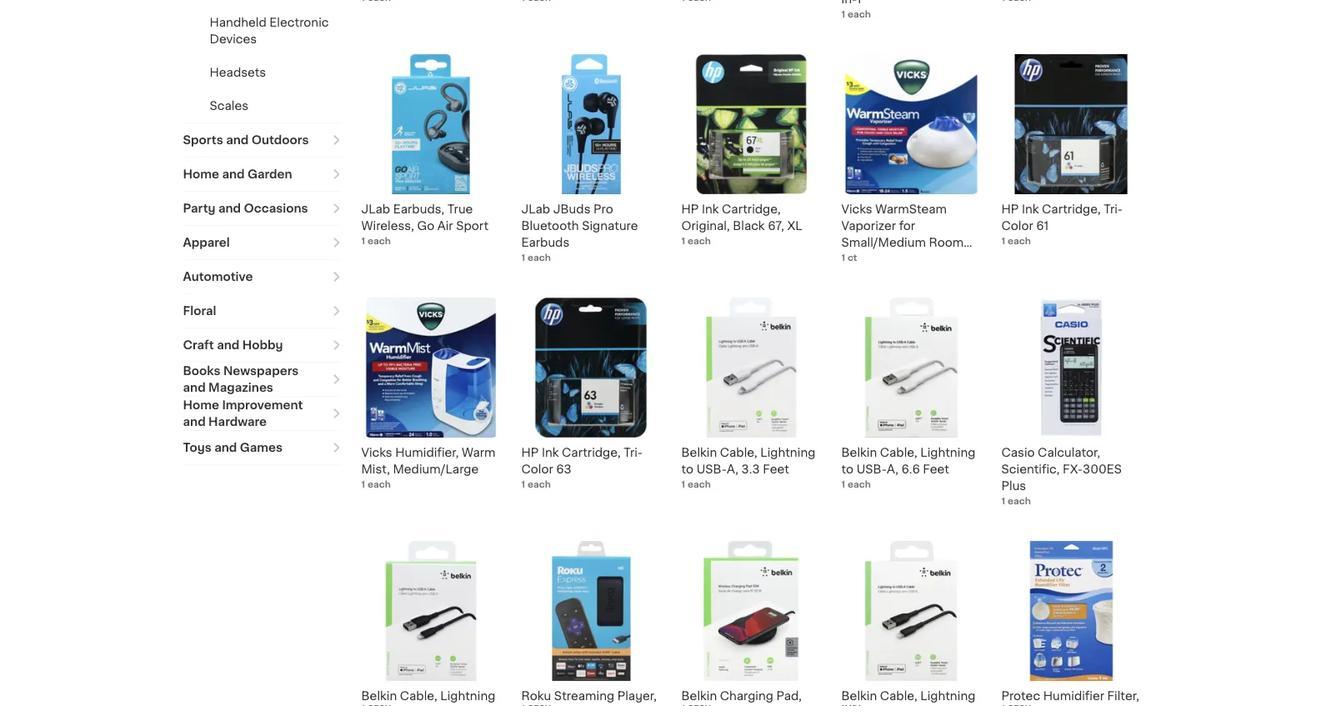 Task type: locate. For each thing, give the bounding box(es) containing it.
and for toys
[[215, 442, 237, 454]]

2 belkin cable, lightning link from the left
[[842, 542, 982, 706]]

electronic
[[270, 17, 329, 29]]

1 to from the left
[[682, 464, 694, 476]]

0 horizontal spatial usb-
[[697, 464, 727, 476]]

scales
[[210, 101, 249, 112]]

feet right 6.6
[[924, 464, 950, 476]]

0 horizontal spatial hp
[[522, 447, 539, 459]]

ink inside 'hp ink cartridge, original, black 67, xl 1 each'
[[702, 204, 719, 216]]

1 ct
[[842, 254, 858, 263]]

belkin cable, lightning to usb-a, 3.3 feet image
[[682, 298, 822, 438], [362, 542, 502, 682]]

wireless,
[[362, 221, 414, 232]]

1 a, from the left
[[727, 464, 739, 476]]

vicks inside the vicks humidifier, warm mist, medium/large 1 each
[[362, 447, 393, 459]]

cartridge,
[[722, 204, 781, 216], [1043, 204, 1101, 216], [562, 447, 621, 459]]

1 usb- from the left
[[697, 464, 727, 476]]

improvement
[[222, 400, 303, 412]]

1 vertical spatial color
[[522, 464, 554, 476]]

vicks
[[842, 204, 873, 216], [362, 447, 393, 459]]

ink up 63
[[542, 447, 559, 459]]

each
[[848, 10, 871, 19], [368, 237, 391, 246], [688, 237, 711, 246], [1008, 237, 1032, 246], [528, 254, 551, 263], [368, 480, 391, 490], [528, 480, 551, 490], [688, 480, 711, 490], [848, 480, 871, 490], [1008, 497, 1032, 506]]

1 horizontal spatial cartridge,
[[722, 204, 781, 216]]

feet right "3.3"
[[763, 464, 790, 476]]

hp for hp ink cartridge, tri- color 61
[[1002, 204, 1020, 216]]

home
[[183, 169, 219, 181], [183, 400, 219, 412]]

1 inside the vicks humidifier, warm mist, medium/large 1 each
[[362, 480, 365, 490]]

and for sports
[[226, 135, 249, 146]]

0 horizontal spatial a,
[[727, 464, 739, 476]]

toys
[[183, 442, 212, 454]]

belkin charging pad,
[[682, 691, 802, 706]]

lightning inside belkin cable, lightning to usb-a, 6.6 feet 1 each
[[921, 447, 976, 459]]

2 horizontal spatial hp
[[1002, 204, 1020, 216]]

apparel link
[[183, 226, 342, 260]]

1 horizontal spatial feet
[[924, 464, 950, 476]]

1 horizontal spatial color
[[1002, 221, 1034, 232]]

jlab up wireless,
[[362, 204, 391, 216]]

feet inside belkin cable, lightning to usb-a, 6.6 feet 1 each
[[924, 464, 950, 476]]

to left "3.3"
[[682, 464, 694, 476]]

hp inside 'hp ink cartridge, original, black 67, xl 1 each'
[[682, 204, 699, 216]]

earbuds
[[522, 237, 570, 249]]

magazines
[[209, 382, 273, 394]]

jlab inside the jlab jbuds pro bluetooth signature earbuds 1 each
[[522, 204, 551, 216]]

0 vertical spatial home
[[183, 169, 219, 181]]

feet
[[763, 464, 790, 476], [924, 464, 950, 476]]

1 jlab from the left
[[362, 204, 391, 216]]

vicks warmsteam vaporizer for small/medium room size image
[[842, 55, 982, 195]]

6.6
[[902, 464, 921, 476]]

color left 63
[[522, 464, 554, 476]]

lightning
[[761, 447, 816, 459], [921, 447, 976, 459], [441, 691, 496, 703], [921, 691, 976, 703]]

and right craft
[[217, 340, 240, 352]]

cartridge, up 63
[[562, 447, 621, 459]]

ink for hp ink cartridge, tri- color 61
[[1022, 204, 1040, 216]]

belkin cable, lightning to usb-a, 6.6 feet 1 each
[[842, 447, 976, 490]]

feet for 6.6
[[924, 464, 950, 476]]

books
[[183, 366, 221, 377]]

cable, inside the belkin cable, lightning to usb-a, 3.3 feet 1 each
[[720, 447, 758, 459]]

sports and outdoors link
[[183, 124, 342, 157]]

0 horizontal spatial color
[[522, 464, 554, 476]]

1 vertical spatial vicks
[[362, 447, 393, 459]]

hp ink cartridge, original, black 67, xl 1 each
[[682, 204, 803, 246]]

0 horizontal spatial to
[[682, 464, 694, 476]]

2 belkin cable, lightning to usb-a, 6.6 feet image from the top
[[842, 542, 982, 682]]

1 inside hp ink cartridge, tri- color 63 1 each
[[522, 480, 526, 490]]

63
[[557, 464, 572, 476]]

1 horizontal spatial tri-
[[1104, 204, 1124, 216]]

a, left 6.6
[[888, 464, 899, 476]]

1 belkin cable, lightning to usb-a, 6.6 feet image from the top
[[842, 298, 982, 438]]

cartridge, inside the hp ink cartridge, tri- color 61 1 each
[[1043, 204, 1101, 216]]

ink inside the hp ink cartridge, tri- color 61 1 each
[[1022, 204, 1040, 216]]

automotive
[[183, 271, 253, 283]]

2 jlab from the left
[[522, 204, 551, 216]]

cartridge, inside hp ink cartridge, tri- color 63 1 each
[[562, 447, 621, 459]]

ink inside hp ink cartridge, tri- color 63 1 each
[[542, 447, 559, 459]]

and down hardware
[[215, 442, 237, 454]]

home and garden
[[183, 169, 292, 181]]

vicks up vaporizer
[[842, 204, 873, 216]]

1 horizontal spatial hp
[[682, 204, 699, 216]]

vicks humidifier, warm mist, medium/large image
[[362, 298, 502, 438]]

tri- for hp ink cartridge, tri- color 63
[[624, 447, 643, 459]]

1 inside the jlab jbuds pro bluetooth signature earbuds 1 each
[[522, 254, 526, 263]]

hp inside hp ink cartridge, tri- color 63 1 each
[[522, 447, 539, 459]]

hp ink cartridge, tri-color 63 image
[[522, 298, 662, 438]]

color left 61
[[1002, 221, 1034, 232]]

1 inside belkin cable, lightning to usb-a, 6.6 feet 1 each
[[842, 480, 846, 490]]

0 vertical spatial belkin cable, lightning to usb-a, 6.6 feet image
[[842, 298, 982, 438]]

streaming
[[555, 691, 615, 703]]

2 a, from the left
[[888, 464, 899, 476]]

jlab
[[362, 204, 391, 216], [522, 204, 551, 216]]

and for home
[[222, 169, 245, 181]]

usb- for 3.3
[[697, 464, 727, 476]]

1 feet from the left
[[763, 464, 790, 476]]

tri-
[[1104, 204, 1124, 216], [624, 447, 643, 459]]

home up party
[[183, 169, 219, 181]]

a, for 6.6
[[888, 464, 899, 476]]

2 usb- from the left
[[857, 464, 888, 476]]

cable, inside belkin cable, lightning to usb-a, 6.6 feet 1 each
[[881, 447, 918, 459]]

ink up original,
[[702, 204, 719, 216]]

each inside the hp ink cartridge, tri- color 61 1 each
[[1008, 237, 1032, 246]]

hp inside the hp ink cartridge, tri- color 61 1 each
[[1002, 204, 1020, 216]]

to inside belkin cable, lightning to usb-a, 6.6 feet 1 each
[[842, 464, 854, 476]]

1 horizontal spatial usb-
[[857, 464, 888, 476]]

belkin inside belkin cable, lightning to usb-a, 6.6 feet 1 each
[[842, 447, 878, 459]]

and for party
[[219, 203, 241, 215]]

tri- inside hp ink cartridge, tri- color 63 1 each
[[624, 447, 643, 459]]

tri- for hp ink cartridge, tri- color 61
[[1104, 204, 1124, 216]]

vicks up 'mist,'
[[362, 447, 393, 459]]

to left 6.6
[[842, 464, 854, 476]]

3.3
[[742, 464, 760, 476]]

2 horizontal spatial cartridge,
[[1043, 204, 1101, 216]]

and right party
[[219, 203, 241, 215]]

casio calculator, scientific, fx-300es plus 1 each
[[1002, 447, 1123, 506]]

1 each link
[[842, 0, 982, 21]]

a, left "3.3"
[[727, 464, 739, 476]]

2 belkin cable, lightning from the left
[[842, 691, 976, 706]]

cable,
[[720, 447, 758, 459], [881, 447, 918, 459], [400, 691, 438, 703], [881, 691, 918, 703]]

color inside the hp ink cartridge, tri- color 61 1 each
[[1002, 221, 1034, 232]]

home for home and garden
[[183, 169, 219, 181]]

2 home from the top
[[183, 400, 219, 412]]

usb- for 6.6
[[857, 464, 888, 476]]

and up toys
[[183, 417, 206, 428]]

1 inside casio calculator, scientific, fx-300es plus 1 each
[[1002, 497, 1006, 506]]

1 home from the top
[[183, 169, 219, 181]]

pro
[[594, 204, 614, 216]]

and inside home improvement and hardware
[[183, 417, 206, 428]]

cartridge, for 63
[[562, 447, 621, 459]]

and up home and garden
[[226, 135, 249, 146]]

books newspapers and magazines link
[[183, 363, 342, 397]]

0 horizontal spatial feet
[[763, 464, 790, 476]]

jbuds
[[554, 204, 591, 216]]

color for hp ink cartridge, tri- color 63
[[522, 464, 554, 476]]

hardware
[[209, 417, 267, 428]]

hp for hp ink cartridge, original, black 67, xl
[[682, 204, 699, 216]]

and inside "link"
[[226, 135, 249, 146]]

usb-
[[697, 464, 727, 476], [857, 464, 888, 476]]

1 vertical spatial tri-
[[624, 447, 643, 459]]

games
[[240, 442, 283, 454]]

1 vertical spatial belkin cable, lightning to usb-a, 3.3 feet image
[[362, 542, 502, 682]]

vicks inside the vicks warmsteam vaporizer for small/medium room size
[[842, 204, 873, 216]]

tri- inside the hp ink cartridge, tri- color 61 1 each
[[1104, 204, 1124, 216]]

1 horizontal spatial ink
[[702, 204, 719, 216]]

to for belkin cable, lightning to usb-a, 3.3 feet
[[682, 464, 694, 476]]

and
[[226, 135, 249, 146], [222, 169, 245, 181], [219, 203, 241, 215], [217, 340, 240, 352], [183, 382, 206, 394], [183, 417, 206, 428], [215, 442, 237, 454]]

1 horizontal spatial belkin cable, lightning link
[[842, 542, 982, 706]]

0 vertical spatial color
[[1002, 221, 1034, 232]]

1 horizontal spatial a,
[[888, 464, 899, 476]]

0 horizontal spatial jlab
[[362, 204, 391, 216]]

ink
[[702, 204, 719, 216], [1022, 204, 1040, 216], [542, 447, 559, 459]]

home inside home improvement and hardware
[[183, 400, 219, 412]]

craft and hobby
[[183, 340, 283, 352]]

cartridge, inside 'hp ink cartridge, original, black 67, xl 1 each'
[[722, 204, 781, 216]]

0 horizontal spatial belkin cable, lightning to usb-a, 3.3 feet image
[[362, 542, 502, 682]]

bluetooth
[[522, 221, 579, 232]]

usb- left 6.6
[[857, 464, 888, 476]]

usb- left "3.3"
[[697, 464, 727, 476]]

cartridge, up 61
[[1043, 204, 1101, 216]]

a, for 3.3
[[727, 464, 739, 476]]

home down books
[[183, 400, 219, 412]]

feet inside the belkin cable, lightning to usb-a, 3.3 feet 1 each
[[763, 464, 790, 476]]

to inside the belkin cable, lightning to usb-a, 3.3 feet 1 each
[[682, 464, 694, 476]]

scientific,
[[1002, 464, 1060, 476]]

garden
[[248, 169, 292, 181]]

1 vertical spatial belkin cable, lightning to usb-a, 6.6 feet image
[[842, 542, 982, 682]]

automotive link
[[183, 261, 342, 294]]

home improvement and hardware
[[183, 400, 303, 428]]

party
[[183, 203, 216, 215]]

1 inside 'link'
[[842, 10, 846, 19]]

belkin cable, lightning to usb-a, 6.6 feet image
[[842, 298, 982, 438], [842, 542, 982, 682]]

0 horizontal spatial vicks
[[362, 447, 393, 459]]

1 horizontal spatial belkin cable, lightning
[[842, 691, 976, 706]]

cartridge, up black
[[722, 204, 781, 216]]

1 belkin cable, lightning from the left
[[362, 691, 496, 706]]

0 horizontal spatial tri-
[[624, 447, 643, 459]]

0 horizontal spatial cartridge,
[[562, 447, 621, 459]]

cartridge, for 61
[[1043, 204, 1101, 216]]

2 to from the left
[[842, 464, 854, 476]]

belkin
[[682, 447, 717, 459], [842, 447, 878, 459], [362, 691, 397, 703], [682, 691, 717, 703], [842, 691, 878, 703]]

color inside hp ink cartridge, tri- color 63 1 each
[[522, 464, 554, 476]]

1 belkin cable, lightning link from the left
[[362, 542, 502, 706]]

0 vertical spatial vicks
[[842, 204, 873, 216]]

air
[[438, 221, 453, 232]]

and down books
[[183, 382, 206, 394]]

jlab jbuds pro bluetooth signature earbuds 1 each
[[522, 204, 638, 263]]

0 vertical spatial belkin cable, lightning to usb-a, 3.3 feet image
[[682, 298, 822, 438]]

61
[[1037, 221, 1050, 232]]

belkin charging pad, link
[[682, 542, 822, 706]]

jlab inside jlab earbuds, true wireless, go air sport 1 each
[[362, 204, 391, 216]]

to
[[682, 464, 694, 476], [842, 464, 854, 476]]

size
[[842, 254, 866, 266]]

home for home improvement and hardware
[[183, 400, 219, 412]]

1 horizontal spatial vicks
[[842, 204, 873, 216]]

1 vertical spatial home
[[183, 400, 219, 412]]

2 feet from the left
[[924, 464, 950, 476]]

0 vertical spatial tri-
[[1104, 204, 1124, 216]]

each inside jlab earbuds, true wireless, go air sport 1 each
[[368, 237, 391, 246]]

ink up 61
[[1022, 204, 1040, 216]]

jlab earbuds, true wireless, go air sport image
[[362, 55, 502, 195]]

0 horizontal spatial ink
[[542, 447, 559, 459]]

vicks for vicks humidifier, warm mist, medium/large 1 each
[[362, 447, 393, 459]]

usb- inside the belkin cable, lightning to usb-a, 3.3 feet 1 each
[[697, 464, 727, 476]]

a,
[[727, 464, 739, 476], [888, 464, 899, 476]]

floral link
[[183, 295, 342, 328]]

2 horizontal spatial ink
[[1022, 204, 1040, 216]]

each inside 'hp ink cartridge, original, black 67, xl 1 each'
[[688, 237, 711, 246]]

protec
[[1002, 691, 1041, 703]]

roku
[[522, 691, 552, 703]]

a, inside the belkin cable, lightning to usb-a, 3.3 feet 1 each
[[727, 464, 739, 476]]

1 horizontal spatial to
[[842, 464, 854, 476]]

go
[[417, 221, 435, 232]]

hp ink cartridge, original, black 67, xl image
[[682, 55, 822, 195]]

each inside the vicks humidifier, warm mist, medium/large 1 each
[[368, 480, 391, 490]]

0 horizontal spatial belkin cable, lightning link
[[362, 542, 502, 706]]

floral
[[183, 306, 216, 317]]

a, inside belkin cable, lightning to usb-a, 6.6 feet 1 each
[[888, 464, 899, 476]]

jlab up bluetooth
[[522, 204, 551, 216]]

1 horizontal spatial jlab
[[522, 204, 551, 216]]

0 horizontal spatial belkin cable, lightning
[[362, 691, 496, 706]]

hp
[[682, 204, 699, 216], [1002, 204, 1020, 216], [522, 447, 539, 459]]

and up party and occasions
[[222, 169, 245, 181]]

usb- inside belkin cable, lightning to usb-a, 6.6 feet 1 each
[[857, 464, 888, 476]]



Task type: vqa. For each thing, say whether or not it's contained in the screenshot.


Task type: describe. For each thing, give the bounding box(es) containing it.
sports
[[183, 135, 223, 146]]

each inside hp ink cartridge, tri- color 63 1 each
[[528, 480, 551, 490]]

craft and hobby link
[[183, 329, 342, 362]]

jlab for jlab earbuds, true wireless, go air sport
[[362, 204, 391, 216]]

each inside casio calculator, scientific, fx-300es plus 1 each
[[1008, 497, 1032, 506]]

warmsteam
[[876, 204, 947, 216]]

roku streaming player, link
[[522, 542, 662, 706]]

belkin cable, lightning to usb-a, 3.3 feet 1 each
[[682, 447, 816, 490]]

to for belkin cable, lightning to usb-a, 6.6 feet
[[842, 464, 854, 476]]

ink for hp ink cartridge, tri- color 63
[[542, 447, 559, 459]]

lightning inside the belkin cable, lightning to usb-a, 3.3 feet 1 each
[[761, 447, 816, 459]]

ink for hp ink cartridge, original, black 67, xl
[[702, 204, 719, 216]]

belkin inside the belkin cable, lightning to usb-a, 3.3 feet 1 each
[[682, 447, 717, 459]]

newspapers
[[223, 366, 299, 377]]

belkin charging pad, wireless, 10 watts image
[[682, 542, 822, 682]]

outdoors
[[252, 135, 309, 146]]

humidifier,
[[396, 447, 459, 459]]

vicks for vicks warmsteam vaporizer for small/medium room size
[[842, 204, 873, 216]]

headsets
[[210, 67, 266, 79]]

jlab jbuds pro bluetooth signature earbuds image
[[522, 55, 662, 195]]

jlab earbuds, true wireless, go air sport 1 each
[[362, 204, 489, 246]]

hp ink cartridge, tri- color 63 1 each
[[522, 447, 643, 490]]

protec humidifier filter, link
[[1002, 542, 1142, 706]]

earbuds,
[[393, 204, 445, 216]]

hp ink cartridge, tri- color 61 1 each
[[1002, 204, 1124, 246]]

and for craft
[[217, 340, 240, 352]]

original,
[[682, 221, 730, 232]]

casio
[[1002, 447, 1036, 459]]

67,
[[768, 221, 785, 232]]

home improvement and hardware link
[[183, 397, 342, 431]]

handheld electronic devices
[[210, 17, 329, 45]]

protec humidifier filter, extended life, replacement filter 2 image
[[1002, 542, 1142, 682]]

1 inside the belkin cable, lightning to usb-a, 3.3 feet 1 each
[[682, 480, 686, 490]]

room
[[929, 237, 964, 249]]

color for hp ink cartridge, tri- color 61
[[1002, 221, 1034, 232]]

occasions
[[244, 203, 308, 215]]

warm
[[462, 447, 496, 459]]

headsets link
[[210, 67, 266, 79]]

casio calculator, scientific, fx-300es plus image
[[1002, 298, 1142, 438]]

hp ink cartridge, tri-color 61 image
[[1002, 55, 1142, 195]]

humidifier
[[1044, 691, 1105, 703]]

small/medium
[[842, 237, 927, 249]]

1 each
[[842, 10, 871, 19]]

1 horizontal spatial belkin cable, lightning to usb-a, 3.3 feet image
[[682, 298, 822, 438]]

hobby
[[242, 340, 283, 352]]

mist,
[[362, 464, 390, 476]]

craft
[[183, 340, 214, 352]]

calculator,
[[1038, 447, 1101, 459]]

for
[[900, 221, 916, 232]]

toys and games link
[[183, 432, 342, 465]]

each inside the jlab jbuds pro bluetooth signature earbuds 1 each
[[528, 254, 551, 263]]

true
[[448, 204, 473, 216]]

protec humidifier filter,
[[1002, 691, 1140, 706]]

filter,
[[1108, 691, 1140, 703]]

handheld electronic devices link
[[210, 17, 329, 45]]

1 inside 'hp ink cartridge, original, black 67, xl 1 each'
[[682, 237, 686, 246]]

feet for 3.3
[[763, 464, 790, 476]]

each inside belkin cable, lightning to usb-a, 6.6 feet 1 each
[[848, 480, 871, 490]]

black
[[733, 221, 765, 232]]

300es
[[1083, 464, 1123, 476]]

sport
[[456, 221, 489, 232]]

jlab for jlab jbuds pro bluetooth signature earbuds
[[522, 204, 551, 216]]

devices
[[210, 34, 257, 45]]

medium/large
[[393, 464, 479, 476]]

apparel
[[183, 237, 230, 249]]

hp for hp ink cartridge, tri- color 63
[[522, 447, 539, 459]]

vicks warmsteam vaporizer for small/medium room size
[[842, 204, 964, 266]]

party and occasions
[[183, 203, 308, 215]]

cartridge, for 67,
[[722, 204, 781, 216]]

roku streaming player, express, hd image
[[522, 542, 662, 682]]

handheld
[[210, 17, 267, 29]]

plus
[[1002, 481, 1027, 493]]

ct
[[848, 254, 858, 263]]

each inside 'link'
[[848, 10, 871, 19]]

sports and outdoors
[[183, 135, 309, 146]]

signature
[[582, 221, 638, 232]]

1 inside the hp ink cartridge, tri- color 61 1 each
[[1002, 237, 1006, 246]]

toys and games
[[183, 442, 283, 454]]

home and garden link
[[183, 158, 342, 191]]

xl
[[788, 221, 803, 232]]

scales link
[[210, 101, 249, 112]]

pad,
[[777, 691, 802, 703]]

belkin inside belkin charging pad,
[[682, 691, 717, 703]]

player,
[[618, 691, 657, 703]]

charging
[[720, 691, 774, 703]]

1 inside jlab earbuds, true wireless, go air sport 1 each
[[362, 237, 365, 246]]

books newspapers and magazines
[[183, 366, 299, 394]]

each inside the belkin cable, lightning to usb-a, 3.3 feet 1 each
[[688, 480, 711, 490]]

vicks humidifier, warm mist, medium/large 1 each
[[362, 447, 496, 490]]

roku streaming player,
[[522, 691, 657, 706]]

and inside books newspapers and magazines
[[183, 382, 206, 394]]

party and occasions link
[[183, 192, 342, 226]]

vaporizer
[[842, 221, 897, 232]]



